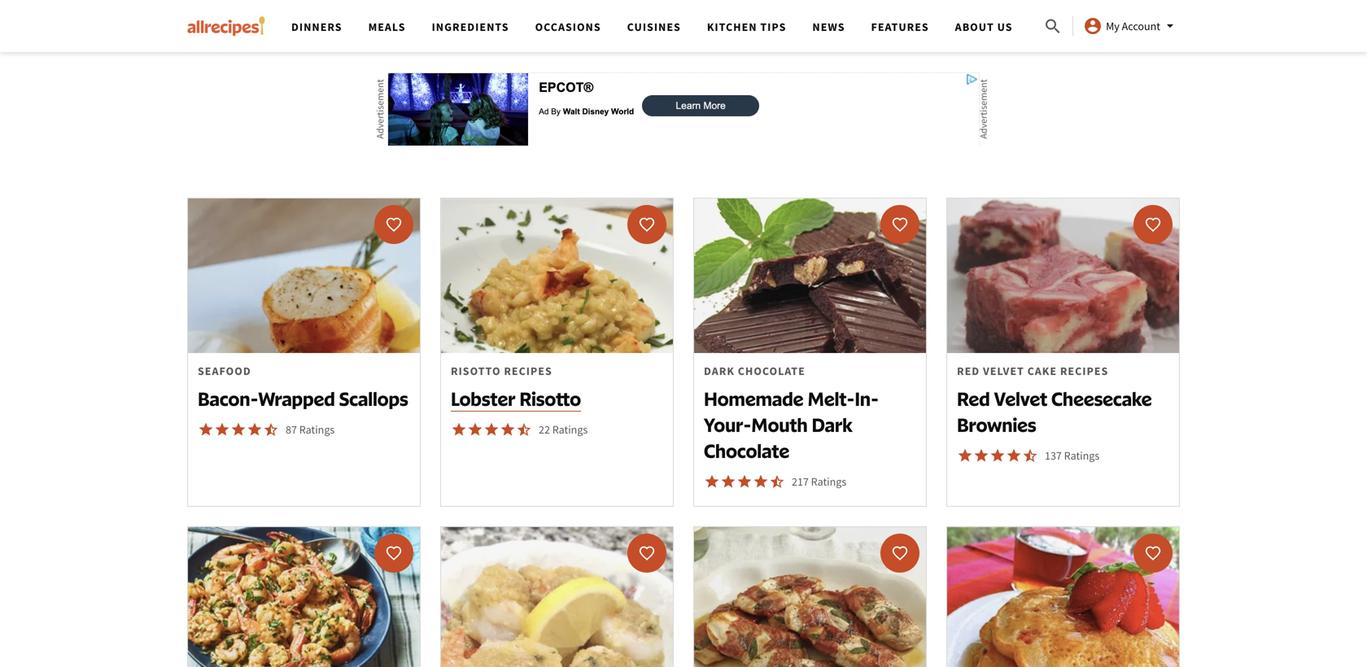 Task type: describe. For each thing, give the bounding box(es) containing it.
217 ratings
[[792, 475, 847, 489]]

ingredients
[[432, 20, 509, 34]]

my account
[[1106, 19, 1161, 33]]

137
[[1045, 448, 1062, 463]]

melt-
[[808, 387, 855, 411]]

meals link
[[368, 20, 406, 34]]

scallops
[[339, 387, 408, 411]]

dark
[[812, 413, 853, 437]]

velvet
[[994, 387, 1048, 411]]

bacon-wrapped scallops
[[198, 387, 408, 411]]

brownies
[[957, 413, 1037, 437]]

red
[[957, 387, 990, 411]]

homemade
[[704, 387, 804, 411]]

star half image for risotto
[[516, 422, 532, 438]]

kitchen
[[707, 20, 757, 34]]

occasions
[[535, 20, 601, 34]]

ingredients link
[[432, 20, 509, 34]]

red velvet cheesecake brownies
[[957, 387, 1152, 437]]

star half image for bacon-
[[263, 422, 279, 438]]

star half image for velvet
[[1022, 448, 1039, 464]]

cuisines
[[627, 20, 681, 34]]

features
[[871, 20, 929, 34]]

22 ratings
[[539, 422, 588, 437]]

ratings for velvet
[[1064, 448, 1100, 463]]

in-
[[855, 387, 879, 411]]

chocolate
[[704, 439, 790, 463]]

search image
[[1044, 17, 1063, 36]]

us
[[998, 20, 1013, 34]]

about us
[[955, 20, 1013, 34]]

garlic shrimp served in a blue bowl image
[[188, 527, 420, 667]]

my
[[1106, 19, 1120, 33]]

save recipe image for lobster risotto
[[639, 217, 655, 233]]

dinners
[[291, 20, 342, 34]]

meals
[[368, 20, 406, 34]]

dinners link
[[291, 20, 342, 34]]

navigation containing dinners
[[278, 0, 1044, 52]]

ratings for wrapped
[[299, 422, 335, 437]]

22
[[539, 422, 550, 437]]

risotto
[[520, 387, 581, 411]]

wrapped
[[258, 387, 335, 411]]



Task type: locate. For each thing, give the bounding box(es) containing it.
ratings for risotto
[[552, 422, 588, 437]]

87
[[286, 422, 297, 437]]

0 vertical spatial star half image
[[263, 422, 279, 438]]

save recipe image for red velvet cheesecake brownies
[[1145, 217, 1162, 233]]

0 horizontal spatial star half image
[[516, 422, 532, 438]]

1 horizontal spatial star half image
[[769, 474, 785, 490]]

save recipe image
[[386, 217, 402, 233], [386, 545, 402, 562], [1145, 545, 1162, 562]]

star half image left 22
[[516, 422, 532, 438]]

ratings right "87" on the bottom of page
[[299, 422, 335, 437]]

news
[[813, 20, 845, 34]]

lobster
[[451, 387, 516, 411]]

137 ratings
[[1045, 448, 1100, 463]]

account image
[[1083, 16, 1103, 36]]

kitchen tips
[[707, 20, 787, 34]]

mouth
[[751, 413, 808, 437]]

star half image
[[263, 422, 279, 438], [769, 474, 785, 490]]

lobster risotto
[[451, 387, 581, 411]]

about
[[955, 20, 995, 34]]

1 horizontal spatial star half image
[[1022, 448, 1039, 464]]

my account button
[[1083, 16, 1180, 36]]

features link
[[871, 20, 929, 34]]

navigation
[[278, 0, 1044, 52]]

cuisines link
[[627, 20, 681, 34]]

star image
[[198, 422, 214, 438], [214, 422, 230, 438], [484, 422, 500, 438], [500, 422, 516, 438], [1006, 448, 1022, 464], [720, 474, 737, 490], [737, 474, 753, 490]]

star half image left 217 at bottom right
[[769, 474, 785, 490]]

your-
[[704, 413, 751, 437]]

1 vertical spatial star half image
[[769, 474, 785, 490]]

star image
[[230, 422, 247, 438], [247, 422, 263, 438], [451, 422, 467, 438], [467, 422, 484, 438], [957, 448, 974, 464], [974, 448, 990, 464], [990, 448, 1006, 464], [704, 474, 720, 490], [753, 474, 769, 490]]

0 vertical spatial star half image
[[516, 422, 532, 438]]

ratings
[[299, 422, 335, 437], [552, 422, 588, 437], [1064, 448, 1100, 463], [811, 475, 847, 489]]

caret_down image
[[1161, 16, 1180, 36]]

kitchen tips link
[[707, 20, 787, 34]]

ratings right 217 at bottom right
[[811, 475, 847, 489]]

ratings right 22
[[552, 422, 588, 437]]

save recipe image
[[639, 217, 655, 233], [892, 217, 908, 233], [1145, 217, 1162, 233], [639, 545, 655, 562], [892, 545, 908, 562]]

advertisement element
[[387, 73, 980, 146]]

save recipe image for homemade melt-in- your-mouth dark chocolate
[[892, 217, 908, 233]]

star half image left 137 on the right
[[1022, 448, 1039, 464]]

ratings right 137 on the right
[[1064, 448, 1100, 463]]

account
[[1122, 19, 1161, 33]]

217
[[792, 475, 809, 489]]

1 vertical spatial star half image
[[1022, 448, 1039, 464]]

occasions link
[[535, 20, 601, 34]]

news link
[[813, 20, 845, 34]]

87 ratings
[[286, 422, 335, 437]]

star half image for homemade
[[769, 474, 785, 490]]

star half image left "87" on the bottom of page
[[263, 422, 279, 438]]

tips
[[761, 20, 787, 34]]

about us link
[[955, 20, 1013, 34]]

cheesecake
[[1052, 387, 1152, 411]]

home image
[[187, 16, 265, 36]]

ratings for melt-
[[811, 475, 847, 489]]

bacon-
[[198, 387, 258, 411]]

0 horizontal spatial star half image
[[263, 422, 279, 438]]

homemade melt-in-your-mouth dark chocolate (paleo) image
[[694, 199, 926, 353]]

homemade melt-in- your-mouth dark chocolate
[[704, 387, 879, 463]]

star half image
[[516, 422, 532, 438], [1022, 448, 1039, 464]]



Task type: vqa. For each thing, say whether or not it's contained in the screenshot.


